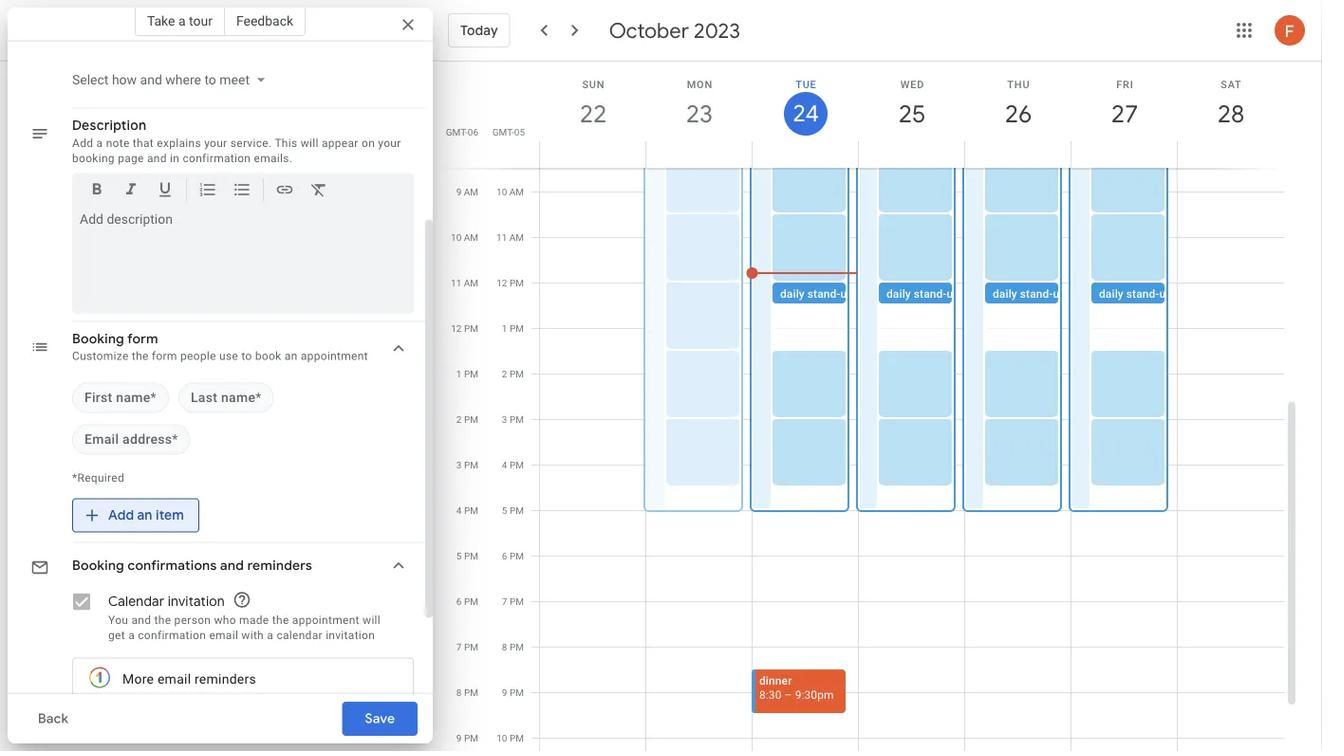 Task type: locate. For each thing, give the bounding box(es) containing it.
this
[[275, 136, 298, 150]]

daily stand-up for 2nd daily stand-up button from right
[[993, 288, 1066, 301]]

0 vertical spatial reminders
[[247, 558, 312, 575]]

6 pm
[[502, 551, 524, 562], [456, 597, 478, 608]]

one
[[275, 725, 296, 738]]

made
[[239, 614, 269, 627], [122, 710, 152, 723]]

12
[[497, 278, 507, 289], [451, 323, 462, 335]]

1 vertical spatial booking
[[72, 558, 124, 575]]

google
[[234, 725, 272, 738]]

list item containing last name
[[178, 383, 274, 413]]

1 vertical spatial who
[[338, 694, 361, 708]]

underline image
[[156, 180, 175, 202]]

0 horizontal spatial will
[[301, 136, 319, 150]]

booking up customize
[[72, 331, 124, 348]]

gmt- for 05
[[492, 126, 514, 138]]

0 vertical spatial 10
[[496, 187, 507, 198]]

06
[[468, 126, 478, 138]]

premium
[[299, 725, 347, 738]]

email inside you and the person who made the appointment will get a confirmation email with a calendar invitation
[[209, 629, 238, 642]]

0 horizontal spatial 6
[[456, 597, 462, 608]]

1 horizontal spatial 8
[[502, 642, 507, 654]]

3 daily from the left
[[993, 288, 1017, 301]]

0 vertical spatial 6
[[502, 551, 507, 562]]

form up customize
[[127, 331, 158, 348]]

1 horizontal spatial your
[[378, 136, 401, 150]]

person up meeting.
[[299, 694, 335, 708]]

0 vertical spatial 9
[[456, 187, 462, 198]]

a
[[178, 13, 186, 28], [96, 136, 103, 150], [128, 629, 135, 642], [267, 629, 274, 642], [224, 725, 231, 738]]

1 horizontal spatial 1 pm
[[502, 323, 524, 335]]

27
[[1110, 98, 1137, 130]]

who up get at the left of page
[[338, 694, 361, 708]]

via
[[251, 14, 266, 28]]

name for last name
[[221, 390, 256, 406]]

made down booking confirmations and reminders "dropdown button"
[[239, 614, 269, 627]]

4 daily stand-up button from the left
[[1092, 283, 1207, 304]]

meet inside select how and where to meet popup button
[[220, 72, 250, 87]]

to right use
[[241, 350, 252, 363]]

bulleted list image
[[233, 180, 252, 202]]

1 vertical spatial email
[[158, 672, 191, 688]]

0 vertical spatial form
[[127, 331, 158, 348]]

invitation right calendar
[[326, 629, 375, 642]]

and right how
[[140, 72, 162, 87]]

today
[[460, 22, 498, 39]]

1 vertical spatial appointment
[[292, 614, 360, 627]]

sun
[[582, 78, 605, 90]]

1 vertical spatial 4
[[456, 505, 462, 517]]

booking up calendar
[[72, 558, 124, 575]]

1 booking from the top
[[72, 331, 124, 348]]

0 horizontal spatial with
[[199, 725, 221, 738]]

1 horizontal spatial 6
[[502, 551, 507, 562]]

and down calendar
[[131, 614, 151, 627]]

2 pm
[[502, 369, 524, 380], [456, 414, 478, 426]]

the down additional
[[155, 710, 172, 723]]

grid
[[440, 62, 1299, 752]]

to right where
[[204, 72, 216, 87]]

8 pm
[[502, 642, 524, 654], [456, 688, 478, 699]]

daily
[[780, 288, 805, 301], [887, 288, 911, 301], [993, 288, 1017, 301], [1099, 288, 1124, 301]]

email down calendar invitation
[[209, 629, 238, 642]]

0 vertical spatial who
[[214, 614, 236, 627]]

a left tour
[[178, 13, 186, 28]]

reminders up before
[[208, 694, 262, 708]]

3 up from the left
[[1053, 288, 1066, 301]]

add inside description add a note that explains your service. this will appear on your booking page and in confirmation emails.
[[72, 136, 93, 150]]

1 vertical spatial 7
[[456, 642, 462, 654]]

name right first
[[116, 390, 151, 406]]

add inside button
[[108, 507, 134, 524]]

reminders up additional
[[195, 672, 256, 688]]

booking confirmations and reminders button
[[65, 547, 421, 581]]

1 horizontal spatial person
[[299, 694, 335, 708]]

2 daily stand-up from the left
[[887, 288, 960, 301]]

28 column header
[[1177, 62, 1284, 168]]

0 horizontal spatial 2
[[456, 414, 462, 426]]

confirmation down calendar invitation
[[138, 629, 206, 642]]

who down booking confirmations and reminders "dropdown button"
[[214, 614, 236, 627]]

a right get
[[128, 629, 135, 642]]

and right the this
[[145, 725, 165, 738]]

11 am
[[496, 232, 524, 243], [451, 278, 478, 289]]

add down the *required at the bottom of page
[[108, 507, 134, 524]]

1 horizontal spatial 3 pm
[[502, 414, 524, 426]]

4 daily stand-up from the left
[[1099, 288, 1172, 301]]

appointment right book
[[301, 350, 368, 363]]

1 vertical spatial will
[[363, 614, 381, 627]]

2 name from the left
[[221, 390, 256, 406]]

booking inside booking form customize the form people use to book an appointment
[[72, 331, 124, 348]]

booking inside "dropdown button"
[[72, 558, 124, 575]]

0 horizontal spatial invitation
[[168, 594, 225, 611]]

a inside description add a note that explains your service. this will appear on your booking page and in confirmation emails.
[[96, 136, 103, 150]]

an left the item
[[137, 507, 152, 524]]

2 vertical spatial 10
[[497, 733, 507, 745]]

1 horizontal spatial invitation
[[326, 629, 375, 642]]

the down calendar invitation
[[154, 614, 171, 627]]

email address *
[[84, 432, 178, 448]]

0 horizontal spatial 2 pm
[[456, 414, 478, 426]]

0 vertical spatial 3 pm
[[502, 414, 524, 426]]

9:30pm
[[795, 689, 834, 702]]

appointment inside 'more email reminders send additional reminders to the person who made the appointment before the meeting. get this and more with a google one premium plan.'
[[175, 710, 243, 723]]

grid containing 22
[[440, 62, 1299, 752]]

daily stand-up for 2nd daily stand-up button from the left
[[887, 288, 960, 301]]

Description text field
[[80, 211, 406, 306]]

your
[[204, 136, 227, 150], [378, 136, 401, 150]]

22 column header
[[539, 62, 646, 168]]

today button
[[448, 8, 510, 53]]

in left person,
[[196, 14, 205, 28]]

1 vertical spatial person
[[299, 694, 335, 708]]

add
[[72, 136, 93, 150], [108, 507, 134, 524]]

0 vertical spatial person
[[174, 614, 211, 627]]

0 vertical spatial booking
[[72, 331, 124, 348]]

daily stand-up button
[[773, 283, 889, 304], [879, 283, 995, 304], [985, 283, 1101, 304], [1092, 283, 1207, 304]]

invitation down booking confirmations and reminders in the bottom left of the page
[[168, 594, 225, 611]]

2 horizontal spatial *
[[256, 390, 262, 406]]

8
[[502, 642, 507, 654], [456, 688, 462, 699]]

daily for 2nd daily stand-up button from the left
[[887, 288, 911, 301]]

0 horizontal spatial an
[[137, 507, 152, 524]]

1 name from the left
[[116, 390, 151, 406]]

reminders up you and the person who made the appointment will get a confirmation email with a calendar invitation
[[247, 558, 312, 575]]

who inside 'more email reminders send additional reminders to the person who made the appointment before the meeting. get this and more with a google one premium plan.'
[[338, 694, 361, 708]]

a inside 'more email reminders send additional reminders to the person who made the appointment before the meeting. get this and more with a google one premium plan.'
[[224, 725, 231, 738]]

1 horizontal spatial gmt-
[[492, 126, 514, 138]]

list item down use
[[178, 383, 274, 413]]

9 am
[[456, 187, 478, 198]]

the
[[132, 350, 149, 363], [154, 614, 171, 627], [272, 614, 289, 627], [279, 694, 296, 708], [155, 710, 172, 723], [283, 710, 300, 723]]

1 your from the left
[[204, 136, 227, 150]]

with
[[241, 629, 264, 642], [199, 725, 221, 738]]

first name *
[[84, 390, 157, 406]]

5
[[502, 505, 507, 517], [456, 551, 462, 562]]

numbered list image
[[198, 180, 217, 202]]

1 vertical spatial an
[[137, 507, 152, 524]]

0 horizontal spatial 11
[[451, 278, 462, 289]]

with right more
[[199, 725, 221, 738]]

3
[[502, 414, 507, 426], [456, 460, 462, 471]]

10 am
[[496, 187, 524, 198], [451, 232, 478, 243]]

1 horizontal spatial meet
[[220, 72, 250, 87]]

9 pm left 10 pm
[[456, 733, 478, 745]]

explains
[[157, 136, 201, 150]]

1 vertical spatial meet
[[220, 72, 250, 87]]

book
[[255, 350, 281, 363]]

made down send
[[122, 710, 152, 723]]

0 vertical spatial 12 pm
[[497, 278, 524, 289]]

10 am down 9 am on the left
[[451, 232, 478, 243]]

1 horizontal spatial 2
[[502, 369, 507, 380]]

1 vertical spatial invitation
[[326, 629, 375, 642]]

1 vertical spatial 6 pm
[[456, 597, 478, 608]]

made inside 'more email reminders send additional reminders to the person who made the appointment before the meeting. get this and more with a google one premium plan.'
[[122, 710, 152, 723]]

to inside 'would you like to meet in person, via phone, or video conference?'
[[152, 14, 163, 28]]

daily stand-up for first daily stand-up button from right
[[1099, 288, 1172, 301]]

appointment
[[301, 350, 368, 363], [292, 614, 360, 627], [175, 710, 243, 723]]

0 vertical spatial 11
[[496, 232, 507, 243]]

0 vertical spatial 5
[[502, 505, 507, 517]]

in inside description add a note that explains your service. this will appear on your booking page and in confirmation emails.
[[170, 151, 180, 165]]

0 vertical spatial email
[[209, 629, 238, 642]]

1 daily from the left
[[780, 288, 805, 301]]

0 horizontal spatial in
[[170, 151, 180, 165]]

3 daily stand-up button from the left
[[985, 283, 1101, 304]]

1 horizontal spatial will
[[363, 614, 381, 627]]

thu 26
[[1004, 78, 1031, 130]]

and inside you and the person who made the appointment will get a confirmation email with a calendar invitation
[[131, 614, 151, 627]]

appointment up more
[[175, 710, 243, 723]]

daily for 2nd daily stand-up button from right
[[993, 288, 1017, 301]]

1 horizontal spatial 1
[[502, 323, 507, 335]]

1 up from the left
[[841, 288, 853, 301]]

9 left 10 pm
[[456, 733, 462, 745]]

0 horizontal spatial 4 pm
[[456, 505, 478, 517]]

10 am right 9 am on the left
[[496, 187, 524, 198]]

use
[[219, 350, 238, 363]]

wed 25
[[897, 78, 925, 130]]

1 vertical spatial in
[[170, 151, 180, 165]]

more email reminders send additional reminders to the person who made the appointment before the meeting. get this and more with a google one premium plan.
[[122, 672, 376, 738]]

friday, october 27 element
[[1103, 92, 1147, 136]]

1 vertical spatial 11 am
[[451, 278, 478, 289]]

email
[[209, 629, 238, 642], [158, 672, 191, 688]]

add an item button
[[72, 493, 199, 539]]

who
[[214, 614, 236, 627], [338, 694, 361, 708]]

gmt-
[[446, 126, 468, 138], [492, 126, 514, 138]]

0 vertical spatial 12
[[497, 278, 507, 289]]

2 your from the left
[[378, 136, 401, 150]]

wed
[[900, 78, 925, 90]]

and right the confirmations
[[220, 558, 244, 575]]

0 horizontal spatial name
[[116, 390, 151, 406]]

list item down first name *
[[72, 425, 190, 455]]

1 horizontal spatial 5
[[502, 505, 507, 517]]

invitation
[[168, 594, 225, 611], [326, 629, 375, 642]]

5 pm
[[502, 505, 524, 517], [456, 551, 478, 562]]

3 daily stand-up from the left
[[993, 288, 1066, 301]]

will inside you and the person who made the appointment will get a confirmation email with a calendar invitation
[[363, 614, 381, 627]]

0 vertical spatial 8 pm
[[502, 642, 524, 654]]

9 down gmt-06
[[456, 187, 462, 198]]

stand-
[[808, 288, 841, 301], [914, 288, 947, 301], [1020, 288, 1053, 301], [1127, 288, 1159, 301]]

1 vertical spatial 1
[[456, 369, 462, 380]]

26
[[1004, 98, 1031, 130]]

0 vertical spatial add
[[72, 136, 93, 150]]

where
[[165, 72, 201, 87]]

the up before
[[279, 694, 296, 708]]

2 daily stand-up button from the left
[[879, 283, 995, 304]]

in down explains
[[170, 151, 180, 165]]

6
[[502, 551, 507, 562], [456, 597, 462, 608]]

and inside "dropdown button"
[[220, 558, 244, 575]]

1 horizontal spatial 9 pm
[[502, 688, 524, 699]]

1 daily stand-up button from the left
[[773, 283, 889, 304]]

1 horizontal spatial email
[[209, 629, 238, 642]]

on
[[362, 136, 375, 150]]

a up the booking
[[96, 136, 103, 150]]

and inside description add a note that explains your service. this will appear on your booking page and in confirmation emails.
[[147, 151, 167, 165]]

1 horizontal spatial 7
[[502, 597, 507, 608]]

27 column header
[[1071, 62, 1178, 168]]

24 column header
[[752, 62, 859, 168]]

gmt- right 06
[[492, 126, 514, 138]]

0 horizontal spatial 6 pm
[[456, 597, 478, 608]]

your left service. at the top left of the page
[[204, 136, 227, 150]]

0 vertical spatial appointment
[[301, 350, 368, 363]]

1 vertical spatial 1 pm
[[456, 369, 478, 380]]

0 vertical spatial confirmation
[[183, 151, 251, 165]]

4 daily from the left
[[1099, 288, 1124, 301]]

video
[[322, 14, 351, 28]]

0 horizontal spatial meet
[[166, 14, 193, 28]]

person inside 'more email reminders send additional reminders to the person who made the appointment before the meeting. get this and more with a google one premium plan.'
[[299, 694, 335, 708]]

calendar
[[108, 594, 164, 611]]

1 vertical spatial 7 pm
[[456, 642, 478, 654]]

with left calendar
[[241, 629, 264, 642]]

pm
[[510, 278, 524, 289], [464, 323, 478, 335], [510, 323, 524, 335], [464, 369, 478, 380], [510, 369, 524, 380], [464, 414, 478, 426], [510, 414, 524, 426], [464, 460, 478, 471], [510, 460, 524, 471], [464, 505, 478, 517], [510, 505, 524, 517], [464, 551, 478, 562], [510, 551, 524, 562], [464, 597, 478, 608], [510, 597, 524, 608], [464, 642, 478, 654], [510, 642, 524, 654], [464, 688, 478, 699], [510, 688, 524, 699], [464, 733, 478, 745], [510, 733, 524, 745]]

and inside 'more email reminders send additional reminders to the person who made the appointment before the meeting. get this and more with a google one premium plan.'
[[145, 725, 165, 738]]

0 vertical spatial 4
[[502, 460, 507, 471]]

email up additional
[[158, 672, 191, 688]]

11
[[496, 232, 507, 243], [451, 278, 462, 289]]

1 horizontal spatial 11 am
[[496, 232, 524, 243]]

9 pm
[[502, 688, 524, 699], [456, 733, 478, 745]]

0 horizontal spatial 5
[[456, 551, 462, 562]]

1
[[502, 323, 507, 335], [456, 369, 462, 380]]

0 vertical spatial meet
[[166, 14, 193, 28]]

1 vertical spatial 12 pm
[[451, 323, 478, 335]]

confirmation up numbered list image in the left top of the page
[[183, 151, 251, 165]]

meet
[[166, 14, 193, 28], [220, 72, 250, 87]]

add up the booking
[[72, 136, 93, 150]]

the right customize
[[132, 350, 149, 363]]

9 pm up 10 pm
[[502, 688, 524, 699]]

appointment inside booking form customize the form people use to book an appointment
[[301, 350, 368, 363]]

booking
[[72, 151, 115, 165]]

0 horizontal spatial email
[[158, 672, 191, 688]]

1 vertical spatial made
[[122, 710, 152, 723]]

2 daily from the left
[[887, 288, 911, 301]]

0 vertical spatial invitation
[[168, 594, 225, 611]]

1 horizontal spatial 12 pm
[[497, 278, 524, 289]]

1 horizontal spatial 3
[[502, 414, 507, 426]]

sat 28
[[1216, 78, 1243, 130]]

1 vertical spatial confirmation
[[138, 629, 206, 642]]

* for email address
[[172, 432, 178, 448]]

form left people on the top left
[[152, 350, 177, 363]]

to right the like
[[152, 14, 163, 28]]

4 up from the left
[[1159, 288, 1172, 301]]

1 vertical spatial with
[[199, 725, 221, 738]]

2023
[[694, 17, 740, 44]]

2 up from the left
[[947, 288, 960, 301]]

1 daily stand-up from the left
[[780, 288, 853, 301]]

–
[[785, 689, 792, 702]]

person down calendar invitation
[[174, 614, 211, 627]]

1 vertical spatial 2
[[456, 414, 462, 426]]

to inside popup button
[[204, 72, 216, 87]]

1 horizontal spatial 6 pm
[[502, 551, 524, 562]]

name right last
[[221, 390, 256, 406]]

0 horizontal spatial person
[[174, 614, 211, 627]]

0 horizontal spatial made
[[122, 710, 152, 723]]

2 booking from the top
[[72, 558, 124, 575]]

and inside popup button
[[140, 72, 162, 87]]

4 pm
[[502, 460, 524, 471], [456, 505, 478, 517]]

7
[[502, 597, 507, 608], [456, 642, 462, 654]]

you
[[108, 614, 128, 627]]

appointment up calendar
[[292, 614, 360, 627]]

1 pm
[[502, 323, 524, 335], [456, 369, 478, 380]]

list item
[[72, 383, 169, 413], [178, 383, 274, 413], [72, 425, 190, 455]]

an right book
[[285, 350, 298, 363]]

list item up email address *
[[72, 383, 169, 413]]

0 vertical spatial 5 pm
[[502, 505, 524, 517]]

the up one
[[283, 710, 300, 723]]

an inside booking form customize the form people use to book an appointment
[[285, 350, 298, 363]]

3 stand- from the left
[[1020, 288, 1053, 301]]

9 up 10 pm
[[502, 688, 507, 699]]

0 horizontal spatial 9 pm
[[456, 733, 478, 745]]

7 pm
[[502, 597, 524, 608], [456, 642, 478, 654]]

thursday, october 26 element
[[997, 92, 1040, 136]]

to up before
[[265, 694, 276, 708]]

remove formatting image
[[309, 180, 328, 202]]

an
[[285, 350, 298, 363], [137, 507, 152, 524]]

25
[[897, 98, 925, 130]]

0 horizontal spatial gmt-
[[446, 126, 468, 138]]

2 gmt- from the left
[[492, 126, 514, 138]]

*
[[151, 390, 157, 406], [256, 390, 262, 406], [172, 432, 178, 448]]

a left google
[[224, 725, 231, 738]]

2 stand- from the left
[[914, 288, 947, 301]]

gmt- left gmt-05
[[446, 126, 468, 138]]

list item containing email address
[[72, 425, 190, 455]]

0 horizontal spatial 11 am
[[451, 278, 478, 289]]

your right on
[[378, 136, 401, 150]]

1 gmt- from the left
[[446, 126, 468, 138]]

0 horizontal spatial *
[[151, 390, 157, 406]]

and down that
[[147, 151, 167, 165]]



Task type: describe. For each thing, give the bounding box(es) containing it.
1 horizontal spatial 12
[[497, 278, 507, 289]]

saturday, october 28 element
[[1209, 92, 1253, 136]]

the inside booking form customize the form people use to book an appointment
[[132, 350, 149, 363]]

daily for 4th daily stand-up button from the right
[[780, 288, 805, 301]]

0 vertical spatial 2 pm
[[502, 369, 524, 380]]

0 vertical spatial 1 pm
[[502, 323, 524, 335]]

1 vertical spatial 5
[[456, 551, 462, 562]]

booking for booking form customize the form people use to book an appointment
[[72, 331, 124, 348]]

a left calendar
[[267, 629, 274, 642]]

2 vertical spatial reminders
[[208, 694, 262, 708]]

gmt-05
[[492, 126, 525, 138]]

1 horizontal spatial 11
[[496, 232, 507, 243]]

0 horizontal spatial 3 pm
[[456, 460, 478, 471]]

or
[[308, 14, 319, 28]]

a inside button
[[178, 13, 186, 28]]

0 horizontal spatial 7 pm
[[456, 642, 478, 654]]

0 vertical spatial 1
[[502, 323, 507, 335]]

1 vertical spatial 3
[[456, 460, 462, 471]]

dinner 8:30 – 9:30pm
[[759, 675, 834, 702]]

conference?
[[72, 29, 137, 43]]

wednesday, october 25 element
[[890, 92, 934, 136]]

to inside 'more email reminders send additional reminders to the person who made the appointment before the meeting. get this and more with a google one premium plan.'
[[265, 694, 276, 708]]

1 vertical spatial 8
[[456, 688, 462, 699]]

23 column header
[[645, 62, 753, 168]]

0 horizontal spatial 1 pm
[[456, 369, 478, 380]]

0 vertical spatial 3
[[502, 414, 507, 426]]

1 vertical spatial reminders
[[195, 672, 256, 688]]

email inside 'more email reminders send additional reminders to the person who made the appointment before the meeting. get this and more with a google one premium plan.'
[[158, 672, 191, 688]]

item
[[156, 507, 184, 524]]

1 vertical spatial 6
[[456, 597, 462, 608]]

add an item
[[108, 507, 184, 524]]

dinner
[[759, 675, 792, 688]]

email
[[84, 432, 119, 448]]

made inside you and the person who made the appointment will get a confirmation email with a calendar invitation
[[239, 614, 269, 627]]

1 stand- from the left
[[808, 288, 841, 301]]

insert link image
[[275, 180, 294, 202]]

get
[[108, 629, 125, 642]]

tour
[[189, 13, 213, 28]]

1 vertical spatial 9 pm
[[456, 733, 478, 745]]

0 horizontal spatial 5 pm
[[456, 551, 478, 562]]

1 vertical spatial 10
[[451, 232, 462, 243]]

* for last name
[[256, 390, 262, 406]]

in inside 'would you like to meet in person, via phone, or video conference?'
[[196, 14, 205, 28]]

note
[[106, 136, 130, 150]]

booking confirmations and reminders
[[72, 558, 312, 575]]

last name *
[[191, 390, 262, 406]]

you and the person who made the appointment will get a confirmation email with a calendar invitation
[[108, 614, 381, 642]]

first
[[84, 390, 113, 406]]

tue
[[796, 78, 817, 90]]

05
[[514, 126, 525, 138]]

phone,
[[269, 14, 305, 28]]

description add a note that explains your service. this will appear on your booking page and in confirmation emails.
[[72, 117, 401, 165]]

sunday, october 22 element
[[571, 92, 615, 136]]

10 pm
[[497, 733, 524, 745]]

take a tour
[[147, 13, 213, 28]]

this
[[122, 725, 142, 738]]

0 vertical spatial 7 pm
[[502, 597, 524, 608]]

gmt-06
[[446, 126, 478, 138]]

italic image
[[122, 180, 140, 202]]

like
[[131, 14, 149, 28]]

appear
[[322, 136, 359, 150]]

1 vertical spatial form
[[152, 350, 177, 363]]

tuesday, october 24, today element
[[784, 92, 828, 136]]

0 horizontal spatial 12
[[451, 323, 462, 335]]

calendar invitation
[[108, 594, 225, 611]]

mon
[[687, 78, 713, 90]]

0 vertical spatial 8
[[502, 642, 507, 654]]

1 vertical spatial 4 pm
[[456, 505, 478, 517]]

back
[[38, 711, 68, 728]]

that
[[133, 136, 154, 150]]

1 horizontal spatial 5 pm
[[502, 505, 524, 517]]

0 horizontal spatial 8 pm
[[456, 688, 478, 699]]

last
[[191, 390, 218, 406]]

fri
[[1116, 78, 1134, 90]]

an inside button
[[137, 507, 152, 524]]

1 horizontal spatial 4
[[502, 460, 507, 471]]

1 vertical spatial 10 am
[[451, 232, 478, 243]]

would
[[72, 14, 105, 28]]

confirmations
[[128, 558, 217, 575]]

select how and where to meet button
[[65, 63, 272, 97]]

tue 24
[[792, 78, 818, 129]]

additional
[[152, 694, 205, 708]]

address
[[123, 432, 172, 448]]

daily stand-up for 4th daily stand-up button from the right
[[780, 288, 853, 301]]

gmt- for 06
[[446, 126, 468, 138]]

bold image
[[87, 180, 106, 202]]

who inside you and the person who made the appointment will get a confirmation email with a calendar invitation
[[214, 614, 236, 627]]

28
[[1216, 98, 1243, 130]]

person inside you and the person who made the appointment will get a confirmation email with a calendar invitation
[[174, 614, 211, 627]]

fri 27
[[1110, 78, 1137, 130]]

confirmation inside description add a note that explains your service. this will appear on your booking page and in confirmation emails.
[[183, 151, 251, 165]]

the up calendar
[[272, 614, 289, 627]]

invitation inside you and the person who made the appointment will get a confirmation email with a calendar invitation
[[326, 629, 375, 642]]

4 stand- from the left
[[1127, 288, 1159, 301]]

meet inside 'would you like to meet in person, via phone, or video conference?'
[[166, 14, 193, 28]]

get
[[353, 710, 371, 723]]

to inside booking form customize the form people use to book an appointment
[[241, 350, 252, 363]]

booking form customize the form people use to book an appointment
[[72, 331, 368, 363]]

0 vertical spatial 11 am
[[496, 232, 524, 243]]

feedback button
[[225, 6, 306, 36]]

23
[[685, 98, 712, 130]]

will inside description add a note that explains your service. this will appear on your booking page and in confirmation emails.
[[301, 136, 319, 150]]

how
[[112, 72, 137, 87]]

october 2023
[[609, 17, 740, 44]]

0 vertical spatial 2
[[502, 369, 507, 380]]

emails.
[[254, 151, 293, 165]]

with inside you and the person who made the appointment will get a confirmation email with a calendar invitation
[[241, 629, 264, 642]]

up for 4th daily stand-up button from the right
[[841, 288, 853, 301]]

thu
[[1007, 78, 1030, 90]]

* for first name
[[151, 390, 157, 406]]

1 vertical spatial 9
[[502, 688, 507, 699]]

name for first name
[[116, 390, 151, 406]]

0 vertical spatial 4 pm
[[502, 460, 524, 471]]

0 vertical spatial 9 pm
[[502, 688, 524, 699]]

0 horizontal spatial 7
[[456, 642, 462, 654]]

select how and where to meet
[[72, 72, 250, 87]]

would you like to meet in person, via phone, or video conference?
[[72, 14, 351, 43]]

2 vertical spatial 9
[[456, 733, 462, 745]]

plan.
[[350, 725, 376, 738]]

1 horizontal spatial 8 pm
[[502, 642, 524, 654]]

*required
[[72, 471, 124, 485]]

people
[[180, 350, 216, 363]]

customize
[[72, 350, 129, 363]]

confirmation inside you and the person who made the appointment will get a confirmation email with a calendar invitation
[[138, 629, 206, 642]]

formatting options toolbar
[[72, 173, 414, 214]]

with inside 'more email reminders send additional reminders to the person who made the appointment before the meeting. get this and more with a google one premium plan.'
[[199, 725, 221, 738]]

mon 23
[[685, 78, 713, 130]]

reminders inside "dropdown button"
[[247, 558, 312, 575]]

send
[[122, 694, 149, 708]]

list item containing first name
[[72, 383, 169, 413]]

0 vertical spatial 6 pm
[[502, 551, 524, 562]]

booking for booking confirmations and reminders
[[72, 558, 124, 575]]

up for first daily stand-up button from right
[[1159, 288, 1172, 301]]

service.
[[230, 136, 272, 150]]

0 horizontal spatial 12 pm
[[451, 323, 478, 335]]

up for 2nd daily stand-up button from right
[[1053, 288, 1066, 301]]

1 vertical spatial 2 pm
[[456, 414, 478, 426]]

8:30
[[759, 689, 782, 702]]

daily for first daily stand-up button from right
[[1099, 288, 1124, 301]]

october
[[609, 17, 689, 44]]

26 column header
[[964, 62, 1072, 168]]

take a tour button
[[135, 6, 225, 36]]

appointment inside you and the person who made the appointment will get a confirmation email with a calendar invitation
[[292, 614, 360, 627]]

1 horizontal spatial 10 am
[[496, 187, 524, 198]]

take
[[147, 13, 175, 28]]

you
[[109, 14, 128, 28]]

1 vertical spatial 11
[[451, 278, 462, 289]]

feedback
[[236, 13, 293, 28]]

more
[[168, 725, 196, 738]]

sat
[[1221, 78, 1242, 90]]

sun 22
[[578, 78, 606, 130]]

monday, october 23 element
[[678, 92, 721, 136]]

up for 2nd daily stand-up button from the left
[[947, 288, 960, 301]]

page
[[118, 151, 144, 165]]

before
[[246, 710, 280, 723]]

calendar
[[277, 629, 323, 642]]

description
[[72, 117, 146, 134]]

25 column header
[[858, 62, 965, 168]]



Task type: vqa. For each thing, say whether or not it's contained in the screenshot.
the 25 column header
yes



